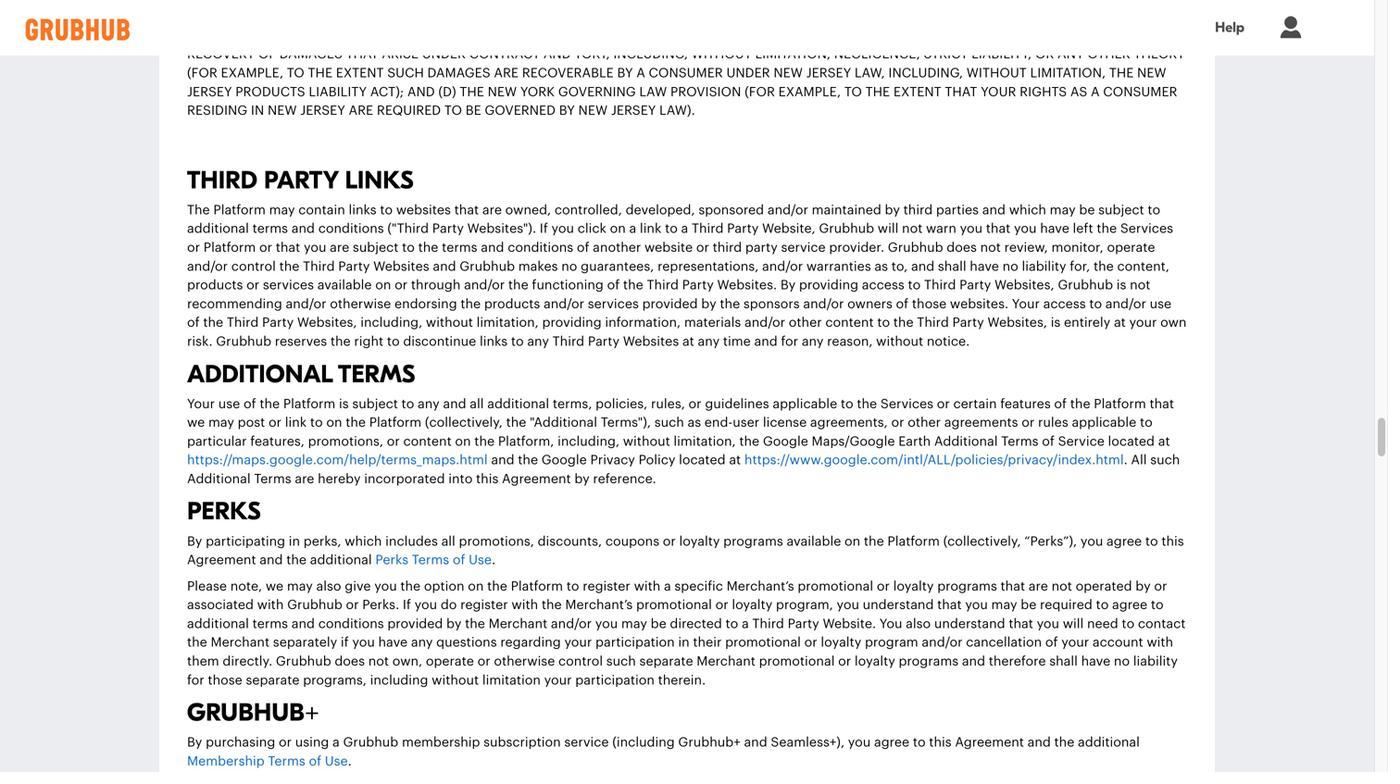 Task type: locate. For each thing, give the bounding box(es) containing it.
additional inside by participating in perks, which includes all promotions, discounts, coupons or loyalty programs available on the platform (collectively, "perks"), you agree to this agreement and the additional
[[310, 554, 372, 567]]

0 horizontal spatial access
[[862, 279, 905, 292]]

0 horizontal spatial services
[[263, 279, 314, 292]]

we
[[187, 417, 205, 430], [266, 580, 284, 593]]

0 vertical spatial operate
[[1108, 241, 1156, 254]]

0 horizontal spatial such
[[607, 656, 636, 669]]

by up sponsors
[[781, 279, 796, 292]]

promotional down program,
[[759, 656, 835, 669]]

risk.
[[187, 335, 213, 348]]

will
[[878, 223, 899, 236], [1063, 618, 1084, 631]]

other inside your use of the platform is subject to any and all additional terms, policies, rules, or guidelines applicable to the services or certain features of the platform that we may post or link to on the platform (collectively, the "additional terms"), such as end-user license agreements, or other agreements or rules applicable to particular features, promotions, or content on the platform, including, without limitation, the google maps/google earth additional terms of service located at https://maps.google.com/help/terms_maps.html and the google privacy policy located at https://www.google.com/intl/all/policies/privacy/index.html
[[908, 417, 941, 430]]

at
[[1115, 317, 1127, 330], [683, 335, 695, 348], [1159, 435, 1171, 448], [729, 454, 741, 467]]

1 vertical spatial located
[[679, 454, 726, 467]]

your inside your use of the platform is subject to any and all additional terms, policies, rules, or guidelines applicable to the services or certain features of the platform that we may post or link to on the platform (collectively, the "additional terms"), such as end-user license agreements, or other agreements or rules applicable to particular features, promotions, or content on the platform, including, without limitation, the google maps/google earth additional terms of service located at https://maps.google.com/help/terms_maps.html and the google privacy policy located at https://www.google.com/intl/all/policies/privacy/index.html
[[187, 398, 215, 411]]

will inside please note, we may also give you the option on the platform to register with a specific merchant's promotional or loyalty programs that are not operated by or associated with grubhub or perks. if you do register with the merchant's promotional or loyalty program, you understand that you may be required to agree to additional terms and conditions provided by the merchant and/or you may be directed to a third party website. you also understand that you will need to contact the merchant separately if you have any questions regarding your participation in their promotional or loyalty program and/or cancellation of your account with them directly. grubhub does not own, operate or otherwise control such separate merchant promotional or loyalty programs and therefore shall have no liability for those separate programs, including without limitation your participation therein.
[[1063, 618, 1084, 631]]

operate
[[1108, 241, 1156, 254], [426, 656, 474, 669]]

promotions,
[[308, 435, 384, 448], [459, 535, 535, 548]]

use inside your use of the platform is subject to any and all additional terms, policies, rules, or guidelines applicable to the services or certain features of the platform that we may post or link to on the platform (collectively, the "additional terms"), such as end-user license agreements, or other agreements or rules applicable to particular features, promotions, or content on the platform, including, without limitation, the google maps/google earth additional terms of service located at https://maps.google.com/help/terms_maps.html and the google privacy policy located at https://www.google.com/intl/all/policies/privacy/index.html
[[218, 398, 240, 411]]

0 vertical spatial (collectively,
[[425, 417, 503, 430]]

2 vertical spatial such
[[607, 656, 636, 669]]

service
[[1059, 435, 1105, 448]]

(collectively, inside your use of the platform is subject to any and all additional terms, policies, rules, or guidelines applicable to the services or certain features of the platform that we may post or link to on the platform (collectively, the "additional terms"), such as end-user license agreements, or other agreements or rules applicable to particular features, promotions, or content on the platform, including, without limitation, the google maps/google earth additional terms of service located at https://maps.google.com/help/terms_maps.html and the google privacy policy located at https://www.google.com/intl/all/policies/privacy/index.html
[[425, 417, 503, 430]]

1 horizontal spatial for
[[781, 335, 799, 348]]

0 horizontal spatial websites
[[374, 260, 430, 273]]

0 horizontal spatial agreement
[[187, 554, 256, 567]]

(collectively, up into
[[425, 417, 503, 430]]

such inside your use of the platform is subject to any and all additional terms, policies, rules, or guidelines applicable to the services or certain features of the platform that we may post or link to on the platform (collectively, the "additional terms"), such as end-user license agreements, or other agreements or rules applicable to particular features, promotions, or content on the platform, including, without limitation, the google maps/google earth additional terms of service located at https://maps.google.com/help/terms_maps.html and the google privacy policy located at https://www.google.com/intl/all/policies/privacy/index.html
[[655, 417, 684, 430]]

policies,
[[596, 398, 648, 411]]

0 horizontal spatial services
[[881, 398, 934, 411]]

0 horizontal spatial separate
[[246, 674, 300, 687]]

1 horizontal spatial providing
[[800, 279, 859, 292]]

control down regarding
[[559, 656, 603, 669]]

own,
[[393, 656, 423, 669]]

.
[[1124, 454, 1128, 467], [492, 554, 496, 567], [348, 756, 352, 769]]

located down end-
[[679, 454, 726, 467]]

0 horizontal spatial use
[[218, 398, 240, 411]]

1 vertical spatial websites
[[623, 335, 679, 348]]

features,
[[250, 435, 305, 448]]

1 vertical spatial including,
[[558, 435, 620, 448]]

rules,
[[651, 398, 686, 411]]

post
[[238, 417, 265, 430]]

1 horizontal spatial merchant
[[489, 618, 548, 631]]

also
[[316, 580, 341, 593], [906, 618, 931, 631]]

you right "perks"),
[[1081, 535, 1104, 548]]

understand up you
[[863, 599, 934, 612]]

additional inside third party links the platform may contain links to websites that are owned, controlled, developed, sponsored and/or maintained by third parties and which may be subject to additional terms and conditions ("third party websites"). if you click on a link to a third party website, grubhub will not warn you that you have left the services or platform or that you are subject to the terms and conditions of another website or third party service provider. grubhub does not review, monitor, operate and/or control the third party websites and grubhub makes no guarantees, representations, and/or warranties as to, and shall have no liability for, the content, products or services available on or through and/or the functioning of the third party websites. by providing access to third party websites, grubhub is not recommending and/or otherwise endorsing the products and/or services provided by the sponsors and/or owners of those websites. your access to and/or use of the third party websites, including, without limitation, providing information, materials and/or other content to the third party websites, is entirely at your own risk. grubhub reserves the right to discontinue links to any third party websites at any time and for any reason, without notice.
[[187, 223, 249, 236]]

on inside please note, we may also give you the option on the platform to register with a specific merchant's promotional or loyalty programs that are not operated by or associated with grubhub or perks. if you do register with the merchant's promotional or loyalty program, you understand that you may be required to agree to additional terms and conditions provided by the merchant and/or you may be directed to a third party website. you also understand that you will need to contact the merchant separately if you have any questions regarding your participation in their promotional or loyalty program and/or cancellation of your account with them directly. grubhub does not own, operate or otherwise control such separate merchant promotional or loyalty programs and therefore shall have no liability for those separate programs, including without limitation your participation therein.
[[468, 580, 484, 593]]

purchasing
[[206, 737, 275, 750]]

1 horizontal spatial limitation,
[[674, 435, 736, 448]]

the inside grubhub+ by purchasing or using a grubhub membership subscription service (including grubhub+ and seamless+), you agree to this agreement and the additional membership terms of use .
[[1055, 737, 1075, 750]]

programs
[[724, 535, 784, 548], [938, 580, 998, 593], [899, 656, 959, 669]]

programs,
[[303, 674, 367, 687]]

by down perks
[[187, 535, 202, 548]]

1 horizontal spatial other
[[908, 417, 941, 430]]

0 vertical spatial conditions
[[318, 223, 384, 236]]

as left end-
[[688, 417, 701, 430]]

websites
[[374, 260, 430, 273], [623, 335, 679, 348]]

which up perks
[[345, 535, 382, 548]]

0 horizontal spatial service
[[565, 737, 609, 750]]

with
[[634, 580, 661, 593], [257, 599, 284, 612], [512, 599, 538, 612], [1147, 637, 1174, 650]]

0 vertical spatial providing
[[800, 279, 859, 292]]

subject up monitor, at top right
[[1099, 204, 1145, 217]]

1 vertical spatial google
[[542, 454, 587, 467]]

1 horizontal spatial otherwise
[[494, 656, 555, 669]]

will inside third party links the platform may contain links to websites that are owned, controlled, developed, sponsored and/or maintained by third parties and which may be subject to additional terms and conditions ("third party websites"). if you click on a link to a third party website, grubhub will not warn you that you have left the services or platform or that you are subject to the terms and conditions of another website or third party service provider. grubhub does not review, monitor, operate and/or control the third party websites and grubhub makes no guarantees, representations, and/or warranties as to, and shall have no liability for, the content, products or services available on or through and/or the functioning of the third party websites. by providing access to third party websites, grubhub is not recommending and/or otherwise endorsing the products and/or services provided by the sponsors and/or owners of those websites. your access to and/or use of the third party websites, including, without limitation, providing information, materials and/or other content to the third party websites, is entirely at your own risk. grubhub reserves the right to discontinue links to any third party websites at any time and for any reason, without notice.
[[878, 223, 899, 236]]

grubhub image
[[19, 19, 137, 41]]

without up policy
[[623, 435, 671, 448]]

another
[[593, 241, 641, 254]]

your inside third party links the platform may contain links to websites that are owned, controlled, developed, sponsored and/or maintained by third parties and which may be subject to additional terms and conditions ("third party websites"). if you click on a link to a third party website, grubhub will not warn you that you have left the services or platform or that you are subject to the terms and conditions of another website or third party service provider. grubhub does not review, monitor, operate and/or control the third party websites and grubhub makes no guarantees, representations, and/or warranties as to, and shall have no liability for, the content, products or services available on or through and/or the functioning of the third party websites. by providing access to third party websites, grubhub is not recommending and/or otherwise endorsing the products and/or services provided by the sponsors and/or owners of those websites. your access to and/or use of the third party websites, including, without limitation, providing information, materials and/or other content to the third party websites, is entirely at your own risk. grubhub reserves the right to discontinue links to any third party websites at any time and for any reason, without notice.
[[1013, 298, 1040, 311]]

control inside third party links the platform may contain links to websites that are owned, controlled, developed, sponsored and/or maintained by third parties and which may be subject to additional terms and conditions ("third party websites"). if you click on a link to a third party website, grubhub will not warn you that you have left the services or platform or that you are subject to the terms and conditions of another website or third party service provider. grubhub does not review, monitor, operate and/or control the third party websites and grubhub makes no guarantees, representations, and/or warranties as to, and shall have no liability for, the content, products or services available on or through and/or the functioning of the third party websites. by providing access to third party websites, grubhub is not recommending and/or otherwise endorsing the products and/or services provided by the sponsors and/or owners of those websites. your access to and/or use of the third party websites, including, without limitation, providing information, materials and/or other content to the third party websites, is entirely at your own risk. grubhub reserves the right to discontinue links to any third party websites at any time and for any reason, without notice.
[[231, 260, 276, 273]]

certain
[[954, 398, 997, 411]]

terms down includes
[[412, 554, 449, 567]]

by inside by participating in perks, which includes all promotions, discounts, coupons or loyalty programs available on the platform (collectively, "perks"), you agree to this agreement and the additional
[[187, 535, 202, 548]]

1 vertical spatial by
[[187, 535, 202, 548]]

all up perks terms of use .
[[442, 535, 456, 548]]

0 vertical spatial this
[[476, 473, 499, 486]]

a up another
[[630, 223, 637, 236]]

available up program,
[[787, 535, 842, 548]]

1 horizontal spatial provided
[[643, 298, 698, 311]]

merchant
[[489, 618, 548, 631], [211, 637, 270, 650], [697, 656, 756, 669]]

merchant up directly. on the left of page
[[211, 637, 270, 650]]

websites, down websites. on the right
[[988, 317, 1048, 330]]

platform down discounts,
[[511, 580, 563, 593]]

you up perks.
[[375, 580, 397, 593]]

1 horizontal spatial such
[[655, 417, 684, 430]]

operate inside third party links the platform may contain links to websites that are owned, controlled, developed, sponsored and/or maintained by third parties and which may be subject to additional terms and conditions ("third party websites"). if you click on a link to a third party website, grubhub will not warn you that you have left the services or platform or that you are subject to the terms and conditions of another website or third party service provider. grubhub does not review, monitor, operate and/or control the third party websites and grubhub makes no guarantees, representations, and/or warranties as to, and shall have no liability for, the content, products or services available on or through and/or the functioning of the third party websites. by providing access to third party websites, grubhub is not recommending and/or otherwise endorsing the products and/or services provided by the sponsors and/or owners of those websites. your access to and/or use of the third party websites, including, without limitation, providing information, materials and/or other content to the third party websites, is entirely at your own risk. grubhub reserves the right to discontinue links to any third party websites at any time and for any reason, without notice.
[[1108, 241, 1156, 254]]

websites").
[[468, 223, 537, 236]]

limitation, inside your use of the platform is subject to any and all additional terms, policies, rules, or guidelines applicable to the services or certain features of the platform that we may post or link to on the platform (collectively, the "additional terms"), such as end-user license agreements, or other agreements or rules applicable to particular features, promotions, or content on the platform, including, without limitation, the google maps/google earth additional terms of service located at https://maps.google.com/help/terms_maps.html and the google privacy policy located at https://www.google.com/intl/all/policies/privacy/index.html
[[674, 435, 736, 448]]

1 vertical spatial be
[[1021, 599, 1037, 612]]

or inside by participating in perks, which includes all promotions, discounts, coupons or loyalty programs available on the platform (collectively, "perks"), you agree to this agreement and the additional
[[663, 535, 676, 548]]

using
[[295, 737, 329, 750]]

on up the https://maps.google.com/help/terms_maps.html
[[326, 417, 342, 430]]

warranties
[[807, 260, 872, 273]]

0 horizontal spatial third
[[713, 241, 742, 254]]

terms up separately
[[253, 618, 288, 631]]

0 vertical spatial merchant's
[[727, 580, 795, 593]]

by inside . all such additional terms are hereby incorporated into this agreement by reference.
[[575, 473, 590, 486]]

and down websites").
[[481, 241, 505, 254]]

is inside your use of the platform is subject to any and all additional terms, policies, rules, or guidelines applicable to the services or certain features of the platform that we may post or link to on the platform (collectively, the "additional terms"), such as end-user license agreements, or other agreements or rules applicable to particular features, promotions, or content on the platform, including, without limitation, the google maps/google earth additional terms of service located at https://maps.google.com/help/terms_maps.html and the google privacy policy located at https://www.google.com/intl/all/policies/privacy/index.html
[[339, 398, 349, 411]]

provided
[[643, 298, 698, 311], [388, 618, 443, 631]]

as inside third party links the platform may contain links to websites that are owned, controlled, developed, sponsored and/or maintained by third parties and which may be subject to additional terms and conditions ("third party websites"). if you click on a link to a third party website, grubhub will not warn you that you have left the services or platform or that you are subject to the terms and conditions of another website or third party service provider. grubhub does not review, monitor, operate and/or control the third party websites and grubhub makes no guarantees, representations, and/or warranties as to, and shall have no liability for, the content, products or services available on or through and/or the functioning of the third party websites. by providing access to third party websites, grubhub is not recommending and/or otherwise endorsing the products and/or services provided by the sponsors and/or owners of those websites. your access to and/or use of the third party websites, including, without limitation, providing information, materials and/or other content to the third party websites, is entirely at your own risk. grubhub reserves the right to discontinue links to any third party websites at any time and for any reason, without notice.
[[875, 260, 889, 273]]

operate down the questions
[[426, 656, 474, 669]]

google down the license
[[763, 435, 809, 448]]

content up incorporated
[[403, 435, 452, 448]]

0 horizontal spatial does
[[335, 656, 365, 669]]

warn
[[927, 223, 957, 236]]

other up earth
[[908, 417, 941, 430]]

terms down using
[[268, 756, 306, 769]]

agree inside grubhub+ by purchasing or using a grubhub membership subscription service (including grubhub+ and seamless+), you agree to this agreement and the additional membership terms of use .
[[875, 737, 910, 750]]

0 horizontal spatial operate
[[426, 656, 474, 669]]

regarding
[[501, 637, 561, 650]]

for inside please note, we may also give you the option on the platform to register with a specific merchant's promotional or loyalty programs that are not operated by or associated with grubhub or perks. if you do register with the merchant's promotional or loyalty program, you understand that you may be required to agree to additional terms and conditions provided by the merchant and/or you may be directed to a third party website. you also understand that you will need to contact the merchant separately if you have any questions regarding your participation in their promotional or loyalty program and/or cancellation of your account with them directly. grubhub does not own, operate or otherwise control such separate merchant promotional or loyalty programs and therefore shall have no liability for those separate programs, including without limitation your participation therein.
[[187, 674, 205, 687]]

all inside your use of the platform is subject to any and all additional terms, policies, rules, or guidelines applicable to the services or certain features of the platform that we may post or link to on the platform (collectively, the "additional terms"), such as end-user license agreements, or other agreements or rules applicable to particular features, promotions, or content on the platform, including, without limitation, the google maps/google earth additional terms of service located at https://maps.google.com/help/terms_maps.html and the google privacy policy located at https://www.google.com/intl/all/policies/privacy/index.html
[[470, 398, 484, 411]]

programs up cancellation at the right
[[938, 580, 998, 593]]

conditions down contain
[[318, 223, 384, 236]]

0 vertical spatial use
[[1150, 298, 1172, 311]]

account
[[1093, 637, 1144, 650]]

0 horizontal spatial limitation,
[[477, 317, 539, 330]]

reserves
[[275, 335, 327, 348]]

including,
[[361, 317, 423, 330], [558, 435, 620, 448]]

your
[[1130, 317, 1158, 330], [565, 637, 592, 650], [1062, 637, 1090, 650], [544, 674, 572, 687]]

may down perks,
[[287, 580, 313, 593]]

merchant up regarding
[[489, 618, 548, 631]]

without inside your use of the platform is subject to any and all additional terms, policies, rules, or guidelines applicable to the services or certain features of the platform that we may post or link to on the platform (collectively, the "additional terms"), such as end-user license agreements, or other agreements or rules applicable to particular features, promotions, or content on the platform, including, without limitation, the google maps/google earth additional terms of service located at https://maps.google.com/help/terms_maps.html and the google privacy policy located at https://www.google.com/intl/all/policies/privacy/index.html
[[623, 435, 671, 448]]

1 vertical spatial will
[[1063, 618, 1084, 631]]

1 vertical spatial limitation,
[[674, 435, 736, 448]]

separate
[[640, 656, 694, 669], [246, 674, 300, 687]]

those inside third party links the platform may contain links to websites that are owned, controlled, developed, sponsored and/or maintained by third parties and which may be subject to additional terms and conditions ("third party websites"). if you click on a link to a third party website, grubhub will not warn you that you have left the services or platform or that you are subject to the terms and conditions of another website or third party service provider. grubhub does not review, monitor, operate and/or control the third party websites and grubhub makes no guarantees, representations, and/or warranties as to, and shall have no liability for, the content, products or services available on or through and/or the functioning of the third party websites. by providing access to third party websites, grubhub is not recommending and/or otherwise endorsing the products and/or services provided by the sponsors and/or owners of those websites. your access to and/or use of the third party websites, including, without limitation, providing information, materials and/or other content to the third party websites, is entirely at your own risk. grubhub reserves the right to discontinue links to any third party websites at any time and for any reason, without notice.
[[913, 298, 947, 311]]

for down them
[[187, 674, 205, 687]]

agree
[[1107, 535, 1143, 548], [1113, 599, 1148, 612], [875, 737, 910, 750]]

on inside by participating in perks, which includes all promotions, discounts, coupons or loyalty programs available on the platform (collectively, "perks"), you agree to this agreement and the additional
[[845, 535, 861, 548]]

0 horizontal spatial merchant
[[211, 637, 270, 650]]

1 horizontal spatial (collectively,
[[944, 535, 1022, 548]]

and down platform,
[[491, 454, 515, 467]]

you
[[552, 223, 574, 236], [960, 223, 983, 236], [1015, 223, 1037, 236], [304, 241, 327, 254], [1081, 535, 1104, 548], [375, 580, 397, 593], [415, 599, 437, 612], [837, 599, 860, 612], [966, 599, 988, 612], [596, 618, 618, 631], [1037, 618, 1060, 631], [352, 637, 375, 650], [849, 737, 871, 750]]

products
[[187, 279, 243, 292], [484, 298, 540, 311]]

0 horizontal spatial will
[[878, 223, 899, 236]]

which inside by participating in perks, which includes all promotions, discounts, coupons or loyalty programs available on the platform (collectively, "perks"), you agree to this agreement and the additional
[[345, 535, 382, 548]]

applicable up service
[[1072, 417, 1137, 430]]

0 vertical spatial participation
[[596, 637, 675, 650]]

review,
[[1005, 241, 1049, 254]]

without up 'discontinue' at the top left of page
[[426, 317, 473, 330]]

understand
[[863, 599, 934, 612], [935, 618, 1006, 631]]

party inside please note, we may also give you the option on the platform to register with a specific merchant's promotional or loyalty programs that are not operated by or associated with grubhub or perks. if you do register with the merchant's promotional or loyalty program, you understand that you may be required to agree to additional terms and conditions provided by the merchant and/or you may be directed to a third party website. you also understand that you will need to contact the merchant separately if you have any questions regarding your participation in their promotional or loyalty program and/or cancellation of your account with them directly. grubhub does not own, operate or otherwise control such separate merchant promotional or loyalty programs and therefore shall have no liability for those separate programs, including without limitation your participation therein.
[[788, 618, 820, 631]]

1 horizontal spatial if
[[540, 223, 548, 236]]

1 vertical spatial those
[[208, 674, 243, 687]]

in down directed
[[679, 637, 690, 650]]

link
[[640, 223, 662, 236], [285, 417, 307, 430]]

operate inside please note, we may also give you the option on the platform to register with a specific merchant's promotional or loyalty programs that are not operated by or associated with grubhub or perks. if you do register with the merchant's promotional or loyalty program, you understand that you may be required to agree to additional terms and conditions provided by the merchant and/or you may be directed to a third party website. you also understand that you will need to contact the merchant separately if you have any questions regarding your participation in their promotional or loyalty program and/or cancellation of your account with them directly. grubhub does not own, operate or otherwise control such separate merchant promotional or loyalty programs and therefore shall have no liability for those separate programs, including without limitation your participation therein.
[[426, 656, 474, 669]]

0 vertical spatial service
[[782, 241, 826, 254]]

provided inside third party links the platform may contain links to websites that are owned, controlled, developed, sponsored and/or maintained by third parties and which may be subject to additional terms and conditions ("third party websites"). if you click on a link to a third party website, grubhub will not warn you that you have left the services or platform or that you are subject to the terms and conditions of another website or third party service provider. grubhub does not review, monitor, operate and/or control the third party websites and grubhub makes no guarantees, representations, and/or warranties as to, and shall have no liability for, the content, products or services available on or through and/or the functioning of the third party websites. by providing access to third party websites, grubhub is not recommending and/or otherwise endorsing the products and/or services provided by the sponsors and/or owners of those websites. your access to and/or use of the third party websites, including, without limitation, providing information, materials and/or other content to the third party websites, is entirely at your own risk. grubhub reserves the right to discontinue links to any third party websites at any time and for any reason, without notice.
[[643, 298, 698, 311]]

of inside grubhub+ by purchasing or using a grubhub membership subscription service (including grubhub+ and seamless+), you agree to this agreement and the additional membership terms of use .
[[309, 756, 322, 769]]

2 horizontal spatial no
[[1115, 656, 1130, 669]]

directed
[[670, 618, 723, 631]]

0 horizontal spatial otherwise
[[330, 298, 391, 311]]

products up recommending
[[187, 279, 243, 292]]

grubhub inside grubhub+ by purchasing or using a grubhub membership subscription service (including grubhub+ and seamless+), you agree to this agreement and the additional membership terms of use .
[[343, 737, 399, 750]]

merchant down their
[[697, 656, 756, 669]]

1 vertical spatial .
[[492, 554, 496, 567]]

liability
[[1022, 260, 1067, 273], [1134, 656, 1178, 669]]

any inside please note, we may also give you the option on the platform to register with a specific merchant's promotional or loyalty programs that are not operated by or associated with grubhub or perks. if you do register with the merchant's promotional or loyalty program, you understand that you may be required to agree to additional terms and conditions provided by the merchant and/or you may be directed to a third party website. you also understand that you will need to contact the merchant separately if you have any questions regarding your participation in their promotional or loyalty program and/or cancellation of your account with them directly. grubhub does not own, operate or otherwise control such separate merchant promotional or loyalty programs and therefore shall have no liability for those separate programs, including without limitation your participation therein.
[[411, 637, 433, 650]]

1 vertical spatial services
[[588, 298, 639, 311]]

otherwise inside please note, we may also give you the option on the platform to register with a specific merchant's promotional or loyalty programs that are not operated by or associated with grubhub or perks. if you do register with the merchant's promotional or loyalty program, you understand that you may be required to agree to additional terms and conditions provided by the merchant and/or you may be directed to a third party website. you also understand that you will need to contact the merchant separately if you have any questions regarding your participation in their promotional or loyalty program and/or cancellation of your account with them directly. grubhub does not own, operate or otherwise control such separate merchant promotional or loyalty programs and therefore shall have no liability for those separate programs, including without limitation your participation therein.
[[494, 656, 555, 669]]

1 vertical spatial participation
[[576, 674, 655, 687]]

1 vertical spatial provided
[[388, 618, 443, 631]]

grubhub down maintained
[[819, 223, 875, 236]]

hereby
[[318, 473, 361, 486]]

perks,
[[304, 535, 341, 548]]

we right note,
[[266, 580, 284, 593]]

services inside third party links the platform may contain links to websites that are owned, controlled, developed, sponsored and/or maintained by third parties and which may be subject to additional terms and conditions ("third party websites"). if you click on a link to a third party website, grubhub will not warn you that you have left the services or platform or that you are subject to the terms and conditions of another website or third party service provider. grubhub does not review, monitor, operate and/or control the third party websites and grubhub makes no guarantees, representations, and/or warranties as to, and shall have no liability for, the content, products or services available on or through and/or the functioning of the third party websites. by providing access to third party websites, grubhub is not recommending and/or otherwise endorsing the products and/or services provided by the sponsors and/or owners of those websites. your access to and/or use of the third party websites, including, without limitation, providing information, materials and/or other content to the third party websites, is entirely at your own risk. grubhub reserves the right to discontinue links to any third party websites at any time and for any reason, without notice.
[[1121, 223, 1174, 236]]

websites,
[[995, 279, 1055, 292], [297, 317, 357, 330], [988, 317, 1048, 330]]

which inside third party links the platform may contain links to websites that are owned, controlled, developed, sponsored and/or maintained by third parties and which may be subject to additional terms and conditions ("third party websites"). if you click on a link to a third party website, grubhub will not warn you that you have left the services or platform or that you are subject to the terms and conditions of another website or third party service provider. grubhub does not review, monitor, operate and/or control the third party websites and grubhub makes no guarantees, representations, and/or warranties as to, and shall have no liability for, the content, products or services available on or through and/or the functioning of the third party websites. by providing access to third party websites, grubhub is not recommending and/or otherwise endorsing the products and/or services provided by the sponsors and/or owners of those websites. your access to and/or use of the third party websites, including, without limitation, providing information, materials and/or other content to the third party websites, is entirely at your own risk. grubhub reserves the right to discontinue links to any third party websites at any time and for any reason, without notice.
[[1010, 204, 1047, 217]]

2 vertical spatial terms
[[253, 618, 288, 631]]

your right regarding
[[565, 637, 592, 650]]

websites, down review,
[[995, 279, 1055, 292]]

shall right therefore
[[1050, 656, 1078, 669]]

0 horizontal spatial be
[[651, 618, 667, 631]]

0 horizontal spatial this
[[476, 473, 499, 486]]

rules
[[1039, 417, 1069, 430]]

0 vertical spatial liability
[[1022, 260, 1067, 273]]

links down links
[[349, 204, 377, 217]]

0 horizontal spatial .
[[348, 756, 352, 769]]

terms inside grubhub+ by purchasing or using a grubhub membership subscription service (including grubhub+ and seamless+), you agree to this agreement and the additional membership terms of use .
[[268, 756, 306, 769]]

promotional
[[798, 580, 874, 593], [637, 599, 712, 612], [726, 637, 801, 650], [759, 656, 835, 669]]

functioning
[[532, 279, 604, 292]]

including, inside third party links the platform may contain links to websites that are owned, controlled, developed, sponsored and/or maintained by third parties and which may be subject to additional terms and conditions ("third party websites"). if you click on a link to a third party website, grubhub will not warn you that you have left the services or platform or that you are subject to the terms and conditions of another website or third party service provider. grubhub does not review, monitor, operate and/or control the third party websites and grubhub makes no guarantees, representations, and/or warranties as to, and shall have no liability for, the content, products or services available on or through and/or the functioning of the third party websites. by providing access to third party websites, grubhub is not recommending and/or otherwise endorsing the products and/or services provided by the sponsors and/or owners of those websites. your access to and/or use of the third party websites, including, without limitation, providing information, materials and/or other content to the third party websites, is entirely at your own risk. grubhub reserves the right to discontinue links to any third party websites at any time and for any reason, without notice.
[[361, 317, 423, 330]]

in inside by participating in perks, which includes all promotions, discounts, coupons or loyalty programs available on the platform (collectively, "perks"), you agree to this agreement and the additional
[[289, 535, 300, 548]]

shall inside please note, we may also give you the option on the platform to register with a specific merchant's promotional or loyalty programs that are not operated by or associated with grubhub or perks. if you do register with the merchant's promotional or loyalty program, you understand that you may be required to agree to additional terms and conditions provided by the merchant and/or you may be directed to a third party website. you also understand that you will need to contact the merchant separately if you have any questions regarding your participation in their promotional or loyalty program and/or cancellation of your account with them directly. grubhub does not own, operate or otherwise control such separate merchant promotional or loyalty programs and therefore shall have no liability for those separate programs, including without limitation your participation therein.
[[1050, 656, 1078, 669]]

and down contain
[[292, 223, 315, 236]]

are up required
[[1029, 580, 1049, 593]]

of up therefore
[[1046, 637, 1059, 650]]

loyalty down program
[[855, 656, 896, 669]]

0 vertical spatial .
[[1124, 454, 1128, 467]]

0 horizontal spatial use
[[325, 756, 348, 769]]

2 vertical spatial agree
[[875, 737, 910, 750]]

platform down third
[[213, 204, 266, 217]]

provided up the information, at the left top of page
[[643, 298, 698, 311]]

contain
[[299, 204, 345, 217]]

also left "give"
[[316, 580, 341, 593]]

please note, we may also give you the option on the platform to register with a specific merchant's promotional or loyalty programs that are not operated by or associated with grubhub or perks. if you do register with the merchant's promotional or loyalty program, you understand that you may be required to agree to additional terms and conditions provided by the merchant and/or you may be directed to a third party website. you also understand that you will need to contact the merchant separately if you have any questions regarding your participation in their promotional or loyalty program and/or cancellation of your account with them directly. grubhub does not own, operate or otherwise control such separate merchant promotional or loyalty programs and therefore shall have no liability for those separate programs, including without limitation your participation therein.
[[187, 580, 1186, 687]]

party up reserves
[[262, 317, 294, 330]]

use up own
[[1150, 298, 1172, 311]]

program,
[[776, 599, 834, 612]]

operated
[[1076, 580, 1133, 593]]

links
[[349, 204, 377, 217], [480, 335, 508, 348]]

additional
[[187, 223, 249, 236], [488, 398, 550, 411], [310, 554, 372, 567], [187, 618, 249, 631], [1079, 737, 1141, 750]]

1 vertical spatial service
[[565, 737, 609, 750]]

specific
[[675, 580, 724, 593]]

control up recommending
[[231, 260, 276, 273]]

do
[[441, 599, 457, 612]]

2 vertical spatial this
[[930, 737, 952, 750]]

are inside please note, we may also give you the option on the platform to register with a specific merchant's promotional or loyalty programs that are not operated by or associated with grubhub or perks. if you do register with the merchant's promotional or loyalty program, you understand that you may be required to agree to additional terms and conditions provided by the merchant and/or you may be directed to a third party website. you also understand that you will need to contact the merchant separately if you have any questions regarding your participation in their promotional or loyalty program and/or cancellation of your account with them directly. grubhub does not own, operate or otherwise control such separate merchant promotional or loyalty programs and therefore shall have no liability for those separate programs, including without limitation your participation therein.
[[1029, 580, 1049, 593]]

0 vertical spatial does
[[947, 241, 977, 254]]

0 vertical spatial your
[[1013, 298, 1040, 311]]

as inside your use of the platform is subject to any and all additional terms, policies, rules, or guidelines applicable to the services or certain features of the platform that we may post or link to on the platform (collectively, the "additional terms"), such as end-user license agreements, or other agreements or rules applicable to particular features, promotions, or content on the platform, including, without limitation, the google maps/google earth additional terms of service located at https://maps.google.com/help/terms_maps.html and the google privacy policy located at https://www.google.com/intl/all/policies/privacy/index.html
[[688, 417, 701, 430]]

agree down operated
[[1113, 599, 1148, 612]]

loyalty inside by participating in perks, which includes all promotions, discounts, coupons or loyalty programs available on the platform (collectively, "perks"), you agree to this agreement and the additional
[[680, 535, 720, 548]]

0 vertical spatial provided
[[643, 298, 698, 311]]

available inside third party links the platform may contain links to websites that are owned, controlled, developed, sponsored and/or maintained by third parties and which may be subject to additional terms and conditions ("third party websites"). if you click on a link to a third party website, grubhub will not warn you that you have left the services or platform or that you are subject to the terms and conditions of another website or third party service provider. grubhub does not review, monitor, operate and/or control the third party websites and grubhub makes no guarantees, representations, and/or warranties as to, and shall have no liability for, the content, products or services available on or through and/or the functioning of the third party websites. by providing access to third party websites, grubhub is not recommending and/or otherwise endorsing the products and/or services provided by the sponsors and/or owners of those websites. your access to and/or use of the third party websites, including, without limitation, providing information, materials and/or other content to the third party websites, is entirely at your own risk. grubhub reserves the right to discontinue links to any third party websites at any time and for any reason, without notice.
[[318, 279, 372, 292]]

0 vertical spatial which
[[1010, 204, 1047, 217]]

terms
[[253, 223, 288, 236], [442, 241, 478, 254], [253, 618, 288, 631]]

endorsing
[[395, 298, 457, 311]]

no inside please note, we may also give you the option on the platform to register with a specific merchant's promotional or loyalty programs that are not operated by or associated with grubhub or perks. if you do register with the merchant's promotional or loyalty program, you understand that you may be required to agree to additional terms and conditions provided by the merchant and/or you may be directed to a third party website. you also understand that you will need to contact the merchant separately if you have any questions regarding your participation in their promotional or loyalty program and/or cancellation of your account with them directly. grubhub does not own, operate or otherwise control such separate merchant promotional or loyalty programs and therefore shall have no liability for those separate programs, including without limitation your participation therein.
[[1115, 656, 1130, 669]]

this inside by participating in perks, which includes all promotions, discounts, coupons or loyalty programs available on the platform (collectively, "perks"), you agree to this agreement and the additional
[[1162, 535, 1185, 548]]

2 horizontal spatial this
[[1162, 535, 1185, 548]]

limitation
[[483, 674, 541, 687]]

representations,
[[658, 260, 759, 273]]

all
[[470, 398, 484, 411], [442, 535, 456, 548]]

platform up service
[[1095, 398, 1147, 411]]

0 horizontal spatial available
[[318, 279, 372, 292]]

1 horizontal spatial service
[[782, 241, 826, 254]]

link up features,
[[285, 417, 307, 430]]

1 horizontal spatial agreement
[[502, 473, 571, 486]]

without inside please note, we may also give you the option on the platform to register with a specific merchant's promotional or loyalty programs that are not operated by or associated with grubhub or perks. if you do register with the merchant's promotional or loyalty program, you understand that you may be required to agree to additional terms and conditions provided by the merchant and/or you may be directed to a third party website. you also understand that you will need to contact the merchant separately if you have any questions regarding your participation in their promotional or loyalty program and/or cancellation of your account with them directly. grubhub does not own, operate or otherwise control such separate merchant promotional or loyalty programs and therefore shall have no liability for those separate programs, including without limitation your participation therein.
[[432, 674, 479, 687]]

of inside please note, we may also give you the option on the platform to register with a specific merchant's promotional or loyalty programs that are not operated by or associated with grubhub or perks. if you do register with the merchant's promotional or loyalty program, you understand that you may be required to agree to additional terms and conditions provided by the merchant and/or you may be directed to a third party website. you also understand that you will need to contact the merchant separately if you have any questions regarding your participation in their promotional or loyalty program and/or cancellation of your account with them directly. grubhub does not own, operate or otherwise control such separate merchant promotional or loyalty programs and therefore shall have no liability for those separate programs, including without limitation your participation therein.
[[1046, 637, 1059, 650]]

1 horizontal spatial services
[[1121, 223, 1174, 236]]

incorporated
[[364, 473, 445, 486]]

. all such additional terms are hereby incorporated into this agreement by reference.
[[187, 454, 1181, 486]]

1 horizontal spatial be
[[1021, 599, 1037, 612]]

limitation,
[[477, 317, 539, 330], [674, 435, 736, 448]]

that inside your use of the platform is subject to any and all additional terms, policies, rules, or guidelines applicable to the services or certain features of the platform that we may post or link to on the platform (collectively, the "additional terms"), such as end-user license agreements, or other agreements or rules applicable to particular features, promotions, or content on the platform, including, without limitation, the google maps/google earth additional terms of service located at https://maps.google.com/help/terms_maps.html and the google privacy policy located at https://www.google.com/intl/all/policies/privacy/index.html
[[1150, 398, 1175, 411]]

and/or down party at the top of page
[[763, 260, 803, 273]]

operate up content,
[[1108, 241, 1156, 254]]

other inside third party links the platform may contain links to websites that are owned, controlled, developed, sponsored and/or maintained by third parties and which may be subject to additional terms and conditions ("third party websites"). if you click on a link to a third party website, grubhub will not warn you that you have left the services or platform or that you are subject to the terms and conditions of another website or third party service provider. grubhub does not review, monitor, operate and/or control the third party websites and grubhub makes no guarantees, representations, and/or warranties as to, and shall have no liability for, the content, products or services available on or through and/or the functioning of the third party websites. by providing access to third party websites, grubhub is not recommending and/or otherwise endorsing the products and/or services provided by the sponsors and/or owners of those websites. your access to and/or use of the third party websites, including, without limitation, providing information, materials and/or other content to the third party websites, is entirely at your own risk. grubhub reserves the right to discontinue links to any third party websites at any time and for any reason, without notice.
[[789, 317, 822, 330]]

promotions, inside by participating in perks, which includes all promotions, discounts, coupons or loyalty programs available on the platform (collectively, "perks"), you agree to this agreement and the additional
[[459, 535, 535, 548]]

1 vertical spatial liability
[[1134, 656, 1178, 669]]

0 horizontal spatial is
[[339, 398, 349, 411]]

1 horizontal spatial access
[[1044, 298, 1086, 311]]

perks
[[376, 554, 409, 567]]

0 horizontal spatial other
[[789, 317, 822, 330]]

1 horizontal spatial we
[[266, 580, 284, 593]]

https://maps.google.com/help/terms_maps.html link
[[187, 454, 488, 467]]

link inside third party links the platform may contain links to websites that are owned, controlled, developed, sponsored and/or maintained by third parties and which may be subject to additional terms and conditions ("third party websites"). if you click on a link to a third party website, grubhub will not warn you that you have left the services or platform or that you are subject to the terms and conditions of another website or third party service provider. grubhub does not review, monitor, operate and/or control the third party websites and grubhub makes no guarantees, representations, and/or warranties as to, and shall have no liability for, the content, products or services available on or through and/or the functioning of the third party websites. by providing access to third party websites, grubhub is not recommending and/or otherwise endorsing the products and/or services provided by the sponsors and/or owners of those websites. your access to and/or use of the third party websites, including, without limitation, providing information, materials and/or other content to the third party websites, is entirely at your own risk. grubhub reserves the right to discontinue links to any third party websites at any time and for any reason, without notice.
[[640, 223, 662, 236]]

register down coupons
[[583, 580, 631, 593]]

on
[[610, 223, 626, 236], [375, 279, 391, 292], [326, 417, 342, 430], [455, 435, 471, 448], [845, 535, 861, 548], [468, 580, 484, 593]]

of down guarantees,
[[607, 279, 620, 292]]

monitor,
[[1052, 241, 1104, 254]]

services
[[263, 279, 314, 292], [588, 298, 639, 311]]

the
[[187, 204, 210, 217]]

0 vertical spatial understand
[[863, 599, 934, 612]]

0 vertical spatial services
[[1121, 223, 1174, 236]]

grubhub down separately
[[276, 656, 331, 669]]

if right perks.
[[403, 599, 411, 612]]

use up post
[[218, 398, 240, 411]]

you
[[880, 618, 903, 631]]

option
[[424, 580, 465, 593]]

those inside please note, we may also give you the option on the platform to register with a specific merchant's promotional or loyalty programs that are not operated by or associated with grubhub or perks. if you do register with the merchant's promotional or loyalty program, you understand that you may be required to agree to additional terms and conditions provided by the merchant and/or you may be directed to a third party website. you also understand that you will need to contact the merchant separately if you have any questions regarding your participation in their promotional or loyalty program and/or cancellation of your account with them directly. grubhub does not own, operate or otherwise control such separate merchant promotional or loyalty programs and therefore shall have no liability for those separate programs, including without limitation your participation therein.
[[208, 674, 243, 687]]

1 horizontal spatial located
[[1109, 435, 1155, 448]]

0 horizontal spatial for
[[187, 674, 205, 687]]

third down 'website'
[[647, 279, 679, 292]]

1 vertical spatial operate
[[426, 656, 474, 669]]

1 horizontal spatial content
[[826, 317, 874, 330]]

separate down directly. on the left of page
[[246, 674, 300, 687]]

perks terms of use link
[[376, 554, 492, 567]]

platform,
[[498, 435, 554, 448]]

agreement down therefore
[[956, 737, 1025, 750]]

service
[[782, 241, 826, 254], [565, 737, 609, 750]]

does down the warn
[[947, 241, 977, 254]]

your up particular
[[187, 398, 215, 411]]

0 vertical spatial we
[[187, 417, 205, 430]]

1 vertical spatial additional
[[187, 473, 251, 486]]

0 horizontal spatial products
[[187, 279, 243, 292]]

no
[[562, 260, 578, 273], [1003, 260, 1019, 273], [1115, 656, 1130, 669]]

2 vertical spatial is
[[339, 398, 349, 411]]

google
[[763, 435, 809, 448], [542, 454, 587, 467]]

grubhub+
[[187, 699, 320, 728]]

by
[[885, 204, 901, 217], [702, 298, 717, 311], [575, 473, 590, 486], [1136, 580, 1151, 593], [447, 618, 462, 631]]

1 horizontal spatial link
[[640, 223, 662, 236]]

and/or up reserves
[[286, 298, 327, 311]]

1 vertical spatial shall
[[1050, 656, 1078, 669]]

grubhub
[[819, 223, 875, 236], [888, 241, 944, 254], [460, 260, 515, 273], [1058, 279, 1114, 292], [216, 335, 271, 348], [287, 599, 343, 612], [276, 656, 331, 669], [343, 737, 399, 750]]

to,
[[892, 260, 908, 273]]

otherwise
[[330, 298, 391, 311], [494, 656, 555, 669]]

privacy
[[591, 454, 635, 467]]

maintained
[[812, 204, 882, 217]]

("third
[[388, 223, 429, 236]]

0 vertical spatial google
[[763, 435, 809, 448]]

reason,
[[828, 335, 873, 348]]

third up websites. on the right
[[925, 279, 957, 292]]

merchant's up program,
[[727, 580, 795, 593]]

0 vertical spatial be
[[1080, 204, 1096, 217]]

services
[[1121, 223, 1174, 236], [881, 398, 934, 411]]

websites down the information, at the left top of page
[[623, 335, 679, 348]]

agreement down platform,
[[502, 473, 571, 486]]

provided up own,
[[388, 618, 443, 631]]

understand up cancellation at the right
[[935, 618, 1006, 631]]

your down need
[[1062, 637, 1090, 650]]

on right option
[[468, 580, 484, 593]]

. inside . all such additional terms are hereby incorporated into this agreement by reference.
[[1124, 454, 1128, 467]]



Task type: describe. For each thing, give the bounding box(es) containing it.
loyalty left program,
[[732, 599, 773, 612]]

use inside grubhub+ by purchasing or using a grubhub membership subscription service (including grubhub+ and seamless+), you agree to this agreement and the additional membership terms of use .
[[325, 756, 348, 769]]

1 vertical spatial merchant
[[211, 637, 270, 650]]

provider.
[[830, 241, 885, 254]]

0 horizontal spatial merchant's
[[566, 599, 633, 612]]

1 vertical spatial is
[[1051, 317, 1061, 330]]

without down owners
[[877, 335, 924, 348]]

have left "left"
[[1041, 223, 1070, 236]]

grubhub down websites").
[[460, 260, 515, 273]]

if
[[341, 637, 349, 650]]

websites
[[396, 204, 451, 217]]

you right if
[[352, 637, 375, 650]]

not up including
[[368, 656, 389, 669]]

if inside third party links the platform may contain links to websites that are owned, controlled, developed, sponsored and/or maintained by third parties and which may be subject to additional terms and conditions ("third party websites"). if you click on a link to a third party website, grubhub will not warn you that you have left the services or platform or that you are subject to the terms and conditions of another website or third party service provider. grubhub does not review, monitor, operate and/or control the third party websites and grubhub makes no guarantees, representations, and/or warranties as to, and shall have no liability for, the content, products or services available on or through and/or the functioning of the third party websites. by providing access to third party websites, grubhub is not recommending and/or otherwise endorsing the products and/or services provided by the sponsors and/or owners of those websites. your access to and/or use of the third party websites, including, without limitation, providing information, materials and/or other content to the third party websites, is entirely at your own risk. grubhub reserves the right to discontinue links to any third party websites at any time and for any reason, without notice.
[[540, 223, 548, 236]]

party down websites. on the right
[[953, 317, 985, 330]]

not left review,
[[981, 241, 1002, 254]]

. inside grubhub+ by purchasing or using a grubhub membership subscription service (including grubhub+ and seamless+), you agree to this agreement and the additional membership terms of use .
[[348, 756, 352, 769]]

websites.
[[951, 298, 1009, 311]]

guarantees,
[[581, 260, 654, 273]]

1 horizontal spatial products
[[484, 298, 540, 311]]

may down party on the left of the page
[[269, 204, 295, 217]]

not up required
[[1052, 580, 1073, 593]]

a up 'website'
[[682, 223, 689, 236]]

and right to,
[[912, 260, 935, 273]]

subscription
[[484, 737, 561, 750]]

have up own,
[[378, 637, 408, 650]]

website
[[645, 241, 693, 254]]

shall inside third party links the platform may contain links to websites that are owned, controlled, developed, sponsored and/or maintained by third parties and which may be subject to additional terms and conditions ("third party websites"). if you click on a link to a third party website, grubhub will not warn you that you have left the services or platform or that you are subject to the terms and conditions of another website or third party service provider. grubhub does not review, monitor, operate and/or control the third party websites and grubhub makes no guarantees, representations, and/or warranties as to, and shall have no liability for, the content, products or services available on or through and/or the functioning of the third party websites. by providing access to third party websites, grubhub is not recommending and/or otherwise endorsing the products and/or services provided by the sponsors and/or owners of those websites. your access to and/or use of the third party websites, including, without limitation, providing information, materials and/or other content to the third party websites, is entirely at your own risk. grubhub reserves the right to discontinue links to any third party websites at any time and for any reason, without notice.
[[939, 260, 967, 273]]

any left reason,
[[802, 335, 824, 348]]

limitation, inside third party links the platform may contain links to websites that are owned, controlled, developed, sponsored and/or maintained by third parties and which may be subject to additional terms and conditions ("third party websites"). if you click on a link to a third party website, grubhub will not warn you that you have left the services or platform or that you are subject to the terms and conditions of another website or third party service provider. grubhub does not review, monitor, operate and/or control the third party websites and grubhub makes no guarantees, representations, and/or warranties as to, and shall have no liability for, the content, products or services available on or through and/or the functioning of the third party websites. by providing access to third party websites, grubhub is not recommending and/or otherwise endorsing the products and/or services provided by the sponsors and/or owners of those websites. your access to and/or use of the third party websites, including, without limitation, providing information, materials and/or other content to the third party websites, is entirely at your own risk. grubhub reserves the right to discontinue links to any third party websites at any time and for any reason, without notice.
[[477, 317, 539, 330]]

for,
[[1070, 260, 1091, 273]]

does inside please note, we may also give you the option on the platform to register with a specific merchant's promotional or loyalty programs that are not operated by or associated with grubhub or perks. if you do register with the merchant's promotional or loyalty program, you understand that you may be required to agree to additional terms and conditions provided by the merchant and/or you may be directed to a third party website. you also understand that you will need to contact the merchant separately if you have any questions regarding your participation in their promotional or loyalty program and/or cancellation of your account with them directly. grubhub does not own, operate or otherwise control such separate merchant promotional or loyalty programs and therefore shall have no liability for those separate programs, including without limitation your participation therein.
[[335, 656, 365, 669]]

1 horizontal spatial register
[[583, 580, 631, 593]]

0 horizontal spatial providing
[[542, 317, 602, 330]]

with up regarding
[[512, 599, 538, 612]]

additional inside your use of the platform is subject to any and all additional terms, policies, rules, or guidelines applicable to the services or certain features of the platform that we may post or link to on the platform (collectively, the "additional terms"), such as end-user license agreements, or other agreements or rules applicable to particular features, promotions, or content on the platform, including, without limitation, the google maps/google earth additional terms of service located at https://maps.google.com/help/terms_maps.html and the google privacy policy located at https://www.google.com/intl/all/policies/privacy/index.html
[[488, 398, 550, 411]]

and down cancellation at the right
[[963, 656, 986, 669]]

own
[[1161, 317, 1187, 330]]

by participating in perks, which includes all promotions, discounts, coupons or loyalty programs available on the platform (collectively, "perks"), you agree to this agreement and the additional
[[187, 535, 1185, 567]]

guidelines
[[705, 398, 770, 411]]

liability inside third party links the platform may contain links to websites that are owned, controlled, developed, sponsored and/or maintained by third parties and which may be subject to additional terms and conditions ("third party websites"). if you click on a link to a third party website, grubhub will not warn you that you have left the services or platform or that you are subject to the terms and conditions of another website or third party service provider. grubhub does not review, monitor, operate and/or control the third party websites and grubhub makes no guarantees, representations, and/or warranties as to, and shall have no liability for, the content, products or services available on or through and/or the functioning of the third party websites. by providing access to third party websites, grubhub is not recommending and/or otherwise endorsing the products and/or services provided by the sponsors and/or owners of those websites. your access to and/or use of the third party websites, including, without limitation, providing information, materials and/or other content to the third party websites, is entirely at your own risk. grubhub reserves the right to discontinue links to any third party websites at any time and for any reason, without notice.
[[1022, 260, 1067, 273]]

party down websites
[[432, 223, 464, 236]]

parties
[[937, 204, 979, 217]]

such inside . all such additional terms are hereby incorporated into this agreement by reference.
[[1151, 454, 1181, 467]]

and up separately
[[292, 618, 315, 631]]

grubhub down for,
[[1058, 279, 1114, 292]]

owners
[[848, 298, 893, 311]]

discounts,
[[538, 535, 602, 548]]

third down sponsored
[[692, 223, 724, 236]]

agreement inside . all such additional terms are hereby incorporated into this agreement by reference.
[[502, 473, 571, 486]]

may up "left"
[[1050, 204, 1076, 217]]

with down contact
[[1147, 637, 1174, 650]]

0 vertical spatial products
[[187, 279, 243, 292]]

your inside third party links the platform may contain links to websites that are owned, controlled, developed, sponsored and/or maintained by third parties and which may be subject to additional terms and conditions ("third party websites"). if you click on a link to a third party website, grubhub will not warn you that you have left the services or platform or that you are subject to the terms and conditions of another website or third party service provider. grubhub does not review, monitor, operate and/or control the third party websites and grubhub makes no guarantees, representations, and/or warranties as to, and shall have no liability for, the content, products or services available on or through and/or the functioning of the third party websites. by providing access to third party websites, grubhub is not recommending and/or otherwise endorsing the products and/or services provided by the sponsors and/or owners of those websites. your access to and/or use of the third party websites, including, without limitation, providing information, materials and/or other content to the third party websites, is entirely at your own risk. grubhub reserves the right to discontinue links to any third party websites at any time and for any reason, without notice.
[[1130, 317, 1158, 330]]

developed,
[[626, 204, 695, 217]]

grubhub up separately
[[287, 599, 343, 612]]

at down materials
[[683, 335, 695, 348]]

features
[[1001, 398, 1051, 411]]

use inside third party links the platform may contain links to websites that are owned, controlled, developed, sponsored and/or maintained by third parties and which may be subject to additional terms and conditions ("third party websites"). if you click on a link to a third party website, grubhub will not warn you that you have left the services or platform or that you are subject to the terms and conditions of another website or third party service provider. grubhub does not review, monitor, operate and/or control the third party websites and grubhub makes no guarantees, representations, and/or warranties as to, and shall have no liability for, the content, products or services available on or through and/or the functioning of the third party websites. by providing access to third party websites, grubhub is not recommending and/or otherwise endorsing the products and/or services provided by the sponsors and/or owners of those websites. your access to and/or use of the third party websites, including, without limitation, providing information, materials and/or other content to the third party websites, is entirely at your own risk. grubhub reserves the right to discontinue links to any third party websites at any time and for any reason, without notice.
[[1150, 298, 1172, 311]]

of up option
[[453, 554, 466, 567]]

additional terms
[[187, 360, 415, 389]]

links
[[345, 166, 414, 195]]

end-
[[705, 417, 733, 430]]

agree inside please note, we may also give you the option on the platform to register with a specific merchant's promotional or loyalty programs that are not operated by or associated with grubhub or perks. if you do register with the merchant's promotional or loyalty program, you understand that you may be required to agree to additional terms and conditions provided by the merchant and/or you may be directed to a third party website. you also understand that you will need to contact the merchant separately if you have any questions regarding your participation in their promotional or loyalty program and/or cancellation of your account with them directly. grubhub does not own, operate or otherwise control such separate merchant promotional or loyalty programs and therefore shall have no liability for those separate programs, including without limitation your participation therein.
[[1113, 599, 1148, 612]]

controlled,
[[555, 204, 623, 217]]

with down note,
[[257, 599, 284, 612]]

are up websites").
[[483, 204, 502, 217]]

of up post
[[244, 398, 256, 411]]

are inside . all such additional terms are hereby incorporated into this agreement by reference.
[[295, 473, 314, 486]]

1 horizontal spatial separate
[[640, 656, 694, 669]]

programs inside by participating in perks, which includes all promotions, discounts, coupons or loyalty programs available on the platform (collectively, "perks"), you agree to this agreement and the additional
[[724, 535, 784, 548]]

a inside grubhub+ by purchasing or using a grubhub membership subscription service (including grubhub+ and seamless+), you agree to this agreement and the additional membership terms of use .
[[333, 737, 340, 750]]

and/or right through
[[464, 279, 505, 292]]

of up risk.
[[187, 317, 200, 330]]

1 vertical spatial access
[[1044, 298, 1086, 311]]

liability inside please note, we may also give you the option on the platform to register with a specific merchant's promotional or loyalty programs that are not operated by or associated with grubhub or perks. if you do register with the merchant's promotional or loyalty program, you understand that you may be required to agree to additional terms and conditions provided by the merchant and/or you may be directed to a third party website. you also understand that you will need to contact the merchant separately if you have any questions regarding your participation in their promotional or loyalty program and/or cancellation of your account with them directly. grubhub does not own, operate or otherwise control such separate merchant promotional or loyalty programs and therefore shall have no liability for those separate programs, including without limitation your participation therein.
[[1134, 656, 1178, 669]]

any down the functioning
[[527, 335, 549, 348]]

or inside grubhub+ by purchasing or using a grubhub membership subscription service (including grubhub+ and seamless+), you agree to this agreement and the additional membership terms of use .
[[279, 737, 292, 750]]

0 horizontal spatial applicable
[[773, 398, 838, 411]]

0 vertical spatial also
[[316, 580, 341, 593]]

time
[[723, 335, 751, 348]]

additional
[[187, 360, 332, 389]]

0 vertical spatial subject
[[1099, 204, 1145, 217]]

all inside by participating in perks, which includes all promotions, discounts, coupons or loyalty programs available on the platform (collectively, "perks"), you agree to this agreement and the additional
[[442, 535, 456, 548]]

contact
[[1139, 618, 1186, 631]]

you left 'click'
[[552, 223, 574, 236]]

platform down the
[[204, 241, 256, 254]]

perks.
[[363, 599, 400, 612]]

you left do
[[415, 599, 437, 612]]

content inside your use of the platform is subject to any and all additional terms, policies, rules, or guidelines applicable to the services or certain features of the platform that we may post or link to on the platform (collectively, the "additional terms"), such as end-user license agreements, or other agreements or rules applicable to particular features, promotions, or content on the platform, including, without limitation, the google maps/google earth additional terms of service located at https://maps.google.com/help/terms_maps.html and the google privacy policy located at https://www.google.com/intl/all/policies/privacy/index.html
[[403, 435, 452, 448]]

terms
[[338, 360, 415, 389]]

owned,
[[506, 204, 551, 217]]

may up cancellation at the right
[[992, 599, 1018, 612]]

have down 'account'
[[1082, 656, 1111, 669]]

1 vertical spatial links
[[480, 335, 508, 348]]

1 horizontal spatial also
[[906, 618, 931, 631]]

https://www.google.com/intl/all/policies/privacy/index.html
[[745, 454, 1124, 467]]

website,
[[763, 223, 816, 236]]

we inside your use of the platform is subject to any and all additional terms, policies, rules, or guidelines applicable to the services or certain features of the platform that we may post or link to on the platform (collectively, the "additional terms"), such as end-user license agreements, or other agreements or rules applicable to particular features, promotions, or content on the platform, including, without limitation, the google maps/google earth additional terms of service located at https://maps.google.com/help/terms_maps.html and the google privacy policy located at https://www.google.com/intl/all/policies/privacy/index.html
[[187, 417, 205, 430]]

a right directed
[[742, 618, 749, 631]]

makes
[[519, 260, 558, 273]]

promotions, inside your use of the platform is subject to any and all additional terms, policies, rules, or guidelines applicable to the services or certain features of the platform that we may post or link to on the platform (collectively, the "additional terms"), such as end-user license agreements, or other agreements or rules applicable to particular features, promotions, or content on the platform, including, without limitation, the google maps/google earth additional terms of service located at https://maps.google.com/help/terms_maps.html and the google privacy policy located at https://www.google.com/intl/all/policies/privacy/index.html
[[308, 435, 384, 448]]

not down content,
[[1130, 279, 1151, 292]]

if inside please note, we may also give you the option on the platform to register with a specific merchant's promotional or loyalty programs that are not operated by or associated with grubhub or perks. if you do register with the merchant's promotional or loyalty program, you understand that you may be required to agree to additional terms and conditions provided by the merchant and/or you may be directed to a third party website. you also understand that you will need to contact the merchant separately if you have any questions regarding your participation in their promotional or loyalty program and/or cancellation of your account with them directly. grubhub does not own, operate or otherwise control such separate merchant promotional or loyalty programs and therefore shall have no liability for those separate programs, including without limitation your participation therein.
[[403, 599, 411, 612]]

1 horizontal spatial applicable
[[1072, 417, 1137, 430]]

and right parties
[[983, 204, 1006, 217]]

additional inside grubhub+ by purchasing or using a grubhub membership subscription service (including grubhub+ and seamless+), you agree to this agreement and the additional membership terms of use .
[[1079, 737, 1141, 750]]

may inside your use of the platform is subject to any and all additional terms, policies, rules, or guidelines applicable to the services or certain features of the platform that we may post or link to on the platform (collectively, the "additional terms"), such as end-user license agreements, or other agreements or rules applicable to particular features, promotions, or content on the platform, including, without limitation, the google maps/google earth additional terms of service located at https://maps.google.com/help/terms_maps.html and the google privacy policy located at https://www.google.com/intl/all/policies/privacy/index.html
[[208, 417, 234, 430]]

recommending
[[187, 298, 282, 311]]

by right maintained
[[885, 204, 901, 217]]

any inside your use of the platform is subject to any and all additional terms, policies, rules, or guidelines applicable to the services or certain features of the platform that we may post or link to on the platform (collectively, the "additional terms"), such as end-user license agreements, or other agreements or rules applicable to particular features, promotions, or content on the platform, including, without limitation, the google maps/google earth additional terms of service located at https://maps.google.com/help/terms_maps.html and the google privacy policy located at https://www.google.com/intl/all/policies/privacy/index.html
[[418, 398, 440, 411]]

otherwise inside third party links the platform may contain links to websites that are owned, controlled, developed, sponsored and/or maintained by third parties and which may be subject to additional terms and conditions ("third party websites"). if you click on a link to a third party website, grubhub will not warn you that you have left the services or platform or that you are subject to the terms and conditions of another website or third party service provider. grubhub does not review, monitor, operate and/or control the third party websites and grubhub makes no guarantees, representations, and/or warranties as to, and shall have no liability for, the content, products or services available on or through and/or the functioning of the third party websites. by providing access to third party websites, grubhub is not recommending and/or otherwise endorsing the products and/or services provided by the sponsors and/or owners of those websites. your access to and/or use of the third party websites, including, without limitation, providing information, materials and/or other content to the third party websites, is entirely at your own risk. grubhub reserves the right to discontinue links to any third party websites at any time and for any reason, without notice.
[[330, 298, 391, 311]]

help
[[1216, 19, 1245, 36]]

0 horizontal spatial google
[[542, 454, 587, 467]]

1 vertical spatial third
[[713, 241, 742, 254]]

and/or up website,
[[768, 204, 809, 217]]

and inside by participating in perks, which includes all promotions, discounts, coupons or loyalty programs available on the platform (collectively, "perks"), you agree to this agreement and the additional
[[260, 554, 283, 567]]

additional inside . all such additional terms are hereby incorporated into this agreement by reference.
[[187, 473, 251, 486]]

are down contain
[[330, 241, 350, 254]]

website.
[[823, 618, 877, 631]]

1 horizontal spatial use
[[469, 554, 492, 567]]

all
[[1132, 454, 1148, 467]]

agreement inside by participating in perks, which includes all promotions, discounts, coupons or loyalty programs available on the platform (collectively, "perks"), you agree to this agreement and the additional
[[187, 554, 256, 567]]

third down contain
[[303, 260, 335, 273]]

1 horizontal spatial third
[[904, 204, 933, 217]]

conditions inside please note, we may also give you the option on the platform to register with a specific merchant's promotional or loyalty programs that are not operated by or associated with grubhub or perks. if you do register with the merchant's promotional or loyalty program, you understand that you may be required to agree to additional terms and conditions provided by the merchant and/or you may be directed to a third party website. you also understand that you will need to contact the merchant separately if you have any questions regarding your participation in their promotional or loyalty program and/or cancellation of your account with them directly. grubhub does not own, operate or otherwise control such separate merchant promotional or loyalty programs and therefore shall have no liability for those separate programs, including without limitation your participation therein.
[[318, 618, 384, 631]]

additional inside your use of the platform is subject to any and all additional terms, policies, rules, or guidelines applicable to the services or certain features of the platform that we may post or link to on the platform (collectively, the "additional terms"), such as end-user license agreements, or other agreements or rules applicable to particular features, promotions, or content on the platform, including, without limitation, the google maps/google earth additional terms of service located at https://maps.google.com/help/terms_maps.html and the google privacy policy located at https://www.google.com/intl/all/policies/privacy/index.html
[[935, 435, 998, 448]]

you down coupons
[[596, 618, 618, 631]]

of down rules
[[1043, 435, 1055, 448]]

third party links the platform may contain links to websites that are owned, controlled, developed, sponsored and/or maintained by third parties and which may be subject to additional terms and conditions ("third party websites"). if you click on a link to a third party website, grubhub will not warn you that you have left the services or platform or that you are subject to the terms and conditions of another website or third party service provider. grubhub does not review, monitor, operate and/or control the third party websites and grubhub makes no guarantees, representations, and/or warranties as to, and shall have no liability for, the content, products or services available on or through and/or the functioning of the third party websites. by providing access to third party websites, grubhub is not recommending and/or otherwise endorsing the products and/or services provided by the sponsors and/or owners of those websites. your access to and/or use of the third party websites, including, without limitation, providing information, materials and/or other content to the third party websites, is entirely at your own risk. grubhub reserves the right to discontinue links to any third party websites at any time and for any reason, without notice.
[[187, 166, 1187, 348]]

available inside by participating in perks, which includes all promotions, discounts, coupons or loyalty programs available on the platform (collectively, "perks"), you agree to this agreement and the additional
[[787, 535, 842, 548]]

entirely
[[1065, 317, 1111, 330]]

perks
[[187, 498, 261, 527]]

terms"),
[[601, 417, 651, 430]]

does inside third party links the platform may contain links to websites that are owned, controlled, developed, sponsored and/or maintained by third parties and which may be subject to additional terms and conditions ("third party websites"). if you click on a link to a third party website, grubhub will not warn you that you have left the services or platform or that you are subject to the terms and conditions of another website or third party service provider. grubhub does not review, monitor, operate and/or control the third party websites and grubhub makes no guarantees, representations, and/or warranties as to, and shall have no liability for, the content, products or services available on or through and/or the functioning of the third party websites. by providing access to third party websites, grubhub is not recommending and/or otherwise endorsing the products and/or services provided by the sponsors and/or owners of those websites. your access to and/or use of the third party websites, including, without limitation, providing information, materials and/or other content to the third party websites, is entirely at your own risk. grubhub reserves the right to discontinue links to any third party websites at any time and for any reason, without notice.
[[947, 241, 977, 254]]

you up website. at the right bottom of the page
[[837, 599, 860, 612]]

you up review,
[[1015, 223, 1037, 236]]

have up websites. on the right
[[970, 260, 1000, 273]]

0 vertical spatial websites
[[374, 260, 430, 273]]

terms inside your use of the platform is subject to any and all additional terms, policies, rules, or guidelines applicable to the services or certain features of the platform that we may post or link to on the platform (collectively, the "additional terms"), such as end-user license agreements, or other agreements or rules applicable to particular features, promotions, or content on the platform, including, without limitation, the google maps/google earth additional terms of service located at https://maps.google.com/help/terms_maps.html and the google privacy policy located at https://www.google.com/intl/all/policies/privacy/index.html
[[1002, 435, 1039, 448]]

third inside please note, we may also give you the option on the platform to register with a specific merchant's promotional or loyalty programs that are not operated by or associated with grubhub or perks. if you do register with the merchant's promotional or loyalty program, you understand that you may be required to agree to additional terms and conditions provided by the merchant and/or you may be directed to a third party website. you also understand that you will need to contact the merchant separately if you have any questions regarding your participation in their promotional or loyalty program and/or cancellation of your account with them directly. grubhub does not own, operate or otherwise control such separate merchant promotional or loyalty programs and therefore shall have no liability for those separate programs, including without limitation your participation therein.
[[753, 618, 785, 631]]

a left specific
[[664, 580, 671, 593]]

terms inside please note, we may also give you the option on the platform to register with a specific merchant's promotional or loyalty programs that are not operated by or associated with grubhub or perks. if you do register with the merchant's promotional or loyalty program, you understand that you may be required to agree to additional terms and conditions provided by the merchant and/or you may be directed to a third party website. you also understand that you will need to contact the merchant separately if you have any questions regarding your participation in their promotional or loyalty program and/or cancellation of your account with them directly. grubhub does not own, operate or otherwise control such separate merchant promotional or loyalty programs and therefore shall have no liability for those separate programs, including without limitation your participation therein.
[[253, 618, 288, 631]]

agreement inside grubhub+ by purchasing or using a grubhub membership subscription service (including grubhub+ and seamless+), you agree to this agreement and the additional membership terms of use .
[[956, 737, 1025, 750]]

additional inside please note, we may also give you the option on the platform to register with a specific merchant's promotional or loyalty programs that are not operated by or associated with grubhub or perks. if you do register with the merchant's promotional or loyalty program, you understand that you may be required to agree to additional terms and conditions provided by the merchant and/or you may be directed to a third party website. you also understand that you will need to contact the merchant separately if you have any questions regarding your participation in their promotional or loyalty program and/or cancellation of your account with them directly. grubhub does not own, operate or otherwise control such separate merchant promotional or loyalty programs and therefore shall have no liability for those separate programs, including without limitation your participation therein.
[[187, 618, 249, 631]]

this inside grubhub+ by purchasing or using a grubhub membership subscription service (including grubhub+ and seamless+), you agree to this agreement and the additional membership terms of use .
[[930, 737, 952, 750]]

party
[[746, 241, 778, 254]]

content,
[[1118, 260, 1170, 273]]

sponsors
[[744, 298, 800, 311]]

and/or down content,
[[1106, 298, 1147, 311]]

1 vertical spatial programs
[[938, 580, 998, 593]]

not left the warn
[[902, 223, 923, 236]]

help link
[[1197, 7, 1264, 48]]

through
[[411, 279, 461, 292]]

separately
[[273, 637, 337, 650]]

and/or down the functioning
[[544, 298, 585, 311]]

1 vertical spatial subject
[[353, 241, 399, 254]]

services inside your use of the platform is subject to any and all additional terms, policies, rules, or guidelines applicable to the services or certain features of the platform that we may post or link to on the platform (collectively, the "additional terms"), such as end-user license agreements, or other agreements or rules applicable to particular features, promotions, or content on the platform, including, without limitation, the google maps/google earth additional terms of service located at https://maps.google.com/help/terms_maps.html and the google privacy policy located at https://www.google.com/intl/all/policies/privacy/index.html
[[881, 398, 934, 411]]

of up rules
[[1055, 398, 1067, 411]]

you down contain
[[304, 241, 327, 254]]

give
[[345, 580, 371, 593]]

please
[[187, 580, 227, 593]]

grubhub up additional
[[216, 335, 271, 348]]

and/or down warranties
[[804, 298, 845, 311]]

includes
[[386, 535, 438, 548]]

2 vertical spatial programs
[[899, 656, 959, 669]]

platform down "additional terms" at left
[[283, 398, 336, 411]]

platform inside please note, we may also give you the option on the platform to register with a specific merchant's promotional or loyalty programs that are not operated by or associated with grubhub or perks. if you do register with the merchant's promotional or loyalty program, you understand that you may be required to agree to additional terms and conditions provided by the merchant and/or you may be directed to a third party website. you also understand that you will need to contact the merchant separately if you have any questions regarding your participation in their promotional or loyalty program and/or cancellation of your account with them directly. grubhub does not own, operate or otherwise control such separate merchant promotional or loyalty programs and therefore shall have no liability for those separate programs, including without limitation your participation therein.
[[511, 580, 563, 593]]

subject inside your use of the platform is subject to any and all additional terms, policies, rules, or guidelines applicable to the services or certain features of the platform that we may post or link to on the platform (collectively, the "additional terms"), such as end-user license agreements, or other agreements or rules applicable to particular features, promotions, or content on the platform, including, without limitation, the google maps/google earth additional terms of service located at https://maps.google.com/help/terms_maps.html and the google privacy policy located at https://www.google.com/intl/all/policies/privacy/index.html
[[352, 398, 398, 411]]

with down coupons
[[634, 580, 661, 593]]

terms inside . all such additional terms are hereby incorporated into this agreement by reference.
[[254, 473, 292, 486]]

reference.
[[593, 473, 657, 486]]

your use of the platform is subject to any and all additional terms, policies, rules, or guidelines applicable to the services or certain features of the platform that we may post or link to on the platform (collectively, the "additional terms"), such as end-user license agreements, or other agreements or rules applicable to particular features, promotions, or content on the platform, including, without limitation, the google maps/google earth additional terms of service located at https://maps.google.com/help/terms_maps.html and the google privacy policy located at https://www.google.com/intl/all/policies/privacy/index.html
[[187, 398, 1175, 467]]

membership
[[187, 756, 265, 769]]

1 horizontal spatial merchant's
[[727, 580, 795, 593]]

provided inside please note, we may also give you the option on the platform to register with a specific merchant's promotional or loyalty programs that are not operated by or associated with grubhub or perks. if you do register with the merchant's promotional or loyalty program, you understand that you may be required to agree to additional terms and conditions provided by the merchant and/or you may be directed to a third party website. you also understand that you will need to contact the merchant separately if you have any questions regarding your participation in their promotional or loyalty program and/or cancellation of your account with them directly. grubhub does not own, operate or otherwise control such separate merchant promotional or loyalty programs and therefore shall have no liability for those separate programs, including without limitation your participation therein.
[[388, 618, 443, 631]]

membership terms of use link
[[187, 756, 348, 769]]

content inside third party links the platform may contain links to websites that are owned, controlled, developed, sponsored and/or maintained by third parties and which may be subject to additional terms and conditions ("third party websites"). if you click on a link to a third party website, grubhub will not warn you that you have left the services or platform or that you are subject to the terms and conditions of another website or third party service provider. grubhub does not review, monitor, operate and/or control the third party websites and grubhub makes no guarantees, representations, and/or warranties as to, and shall have no liability for, the content, products or services available on or through and/or the functioning of the third party websites. by providing access to third party websites, grubhub is not recommending and/or otherwise endorsing the products and/or services provided by the sponsors and/or owners of those websites. your access to and/or use of the third party websites, including, without limitation, providing information, materials and/or other content to the third party websites, is entirely at your own risk. grubhub reserves the right to discontinue links to any third party websites at any time and for any reason, without notice.
[[826, 317, 874, 330]]

click
[[578, 223, 607, 236]]

at right the entirely
[[1115, 317, 1127, 330]]

directly.
[[223, 656, 273, 669]]

1 horizontal spatial services
[[588, 298, 639, 311]]

loyalty down website. at the right bottom of the page
[[821, 637, 862, 650]]

loyalty up you
[[894, 580, 934, 593]]

party up websites. on the right
[[960, 279, 992, 292]]

to inside grubhub+ by purchasing or using a grubhub membership subscription service (including grubhub+ and seamless+), you agree to this agreement and the additional membership terms of use .
[[913, 737, 926, 750]]

0 horizontal spatial no
[[562, 260, 578, 273]]

by down do
[[447, 618, 462, 631]]

1 horizontal spatial .
[[492, 554, 496, 567]]

1 vertical spatial conditions
[[508, 241, 574, 254]]

left
[[1073, 223, 1094, 236]]

such inside please note, we may also give you the option on the platform to register with a specific merchant's promotional or loyalty programs that are not operated by or associated with grubhub or perks. if you do register with the merchant's promotional or loyalty program, you understand that you may be required to agree to additional terms and conditions provided by the merchant and/or you may be directed to a third party website. you also understand that you will need to contact the merchant separately if you have any questions regarding your participation in their promotional or loyalty program and/or cancellation of your account with them directly. grubhub does not own, operate or otherwise control such separate merchant promotional or loyalty programs and therefore shall have no liability for those separate programs, including without limitation your participation therein.
[[607, 656, 636, 669]]

and up through
[[433, 260, 456, 273]]

and/or up recommending
[[187, 260, 228, 273]]

perks terms of use .
[[376, 554, 496, 567]]

for inside third party links the platform may contain links to websites that are owned, controlled, developed, sponsored and/or maintained by third parties and which may be subject to additional terms and conditions ("third party websites"). if you click on a link to a third party website, grubhub will not warn you that you have left the services or platform or that you are subject to the terms and conditions of another website or third party service provider. grubhub does not review, monitor, operate and/or control the third party websites and grubhub makes no guarantees, representations, and/or warranties as to, and shall have no liability for, the content, products or services available on or through and/or the functioning of the third party websites. by providing access to third party websites, grubhub is not recommending and/or otherwise endorsing the products and/or services provided by the sponsors and/or owners of those websites. your access to and/or use of the third party websites, including, without limitation, providing information, materials and/or other content to the third party websites, is entirely at your own risk. grubhub reserves the right to discontinue links to any third party websites at any time and for any reason, without notice.
[[781, 335, 799, 348]]

in inside please note, we may also give you the option on the platform to register with a specific merchant's promotional or loyalty programs that are not operated by or associated with grubhub or perks. if you do register with the merchant's promotional or loyalty program, you understand that you may be required to agree to additional terms and conditions provided by the merchant and/or you may be directed to a third party website. you also understand that you will need to contact the merchant separately if you have any questions regarding your participation in their promotional or loyalty program and/or cancellation of your account with them directly. grubhub does not own, operate or otherwise control such separate merchant promotional or loyalty programs and therefore shall have no liability for those separate programs, including without limitation your participation therein.
[[679, 637, 690, 650]]

license
[[763, 417, 807, 430]]

service inside grubhub+ by purchasing or using a grubhub membership subscription service (including grubhub+ and seamless+), you agree to this agreement and the additional membership terms of use .
[[565, 737, 609, 750]]

control inside please note, we may also give you the option on the platform to register with a specific merchant's promotional or loyalty programs that are not operated by or associated with grubhub or perks. if you do register with the merchant's promotional or loyalty program, you understand that you may be required to agree to additional terms and conditions provided by the merchant and/or you may be directed to a third party website. you also understand that you will need to contact the merchant separately if you have any questions regarding your participation in their promotional or loyalty program and/or cancellation of your account with them directly. grubhub does not own, operate or otherwise control such separate merchant promotional or loyalty programs and therefore shall have no liability for those separate programs, including without limitation your participation therein.
[[559, 656, 603, 669]]

required
[[1041, 599, 1093, 612]]

promotional up directed
[[637, 599, 712, 612]]

by inside third party links the platform may contain links to websites that are owned, controlled, developed, sponsored and/or maintained by third parties and which may be subject to additional terms and conditions ("third party websites"). if you click on a link to a third party website, grubhub will not warn you that you have left the services or platform or that you are subject to the terms and conditions of another website or third party service provider. grubhub does not review, monitor, operate and/or control the third party websites and grubhub makes no guarantees, representations, and/or warranties as to, and shall have no liability for, the content, products or services available on or through and/or the functioning of the third party websites. by providing access to third party websites, grubhub is not recommending and/or otherwise endorsing the products and/or services provided by the sponsors and/or owners of those websites. your access to and/or use of the third party websites, including, without limitation, providing information, materials and/or other content to the third party websites, is entirely at your own risk. grubhub reserves the right to discontinue links to any third party websites at any time and for any reason, without notice.
[[781, 279, 796, 292]]

platform inside by participating in perks, which includes all promotions, discounts, coupons or loyalty programs available on the platform (collectively, "perks"), you agree to this agreement and the additional
[[888, 535, 940, 548]]

at right service
[[1159, 435, 1171, 448]]

your right limitation
[[544, 674, 572, 687]]

(including
[[613, 737, 675, 750]]

sponsored
[[699, 204, 765, 217]]

information,
[[605, 317, 681, 330]]

promotional up program,
[[798, 580, 874, 593]]

at down 'user'
[[729, 454, 741, 467]]

link inside your use of the platform is subject to any and all additional terms, policies, rules, or guidelines applicable to the services or certain features of the platform that we may post or link to on the platform (collectively, the "additional terms"), such as end-user license agreements, or other agreements or rules applicable to particular features, promotions, or content on the platform, including, without limitation, the google maps/google earth additional terms of service located at https://maps.google.com/help/terms_maps.html and the google privacy policy located at https://www.google.com/intl/all/policies/privacy/index.html
[[285, 417, 307, 430]]

1 vertical spatial terms
[[442, 241, 478, 254]]

right
[[354, 335, 384, 348]]

cancellation
[[967, 637, 1043, 650]]

1 vertical spatial understand
[[935, 618, 1006, 631]]

"additional
[[530, 417, 598, 430]]

you inside by participating in perks, which includes all promotions, discounts, coupons or loyalty programs available on the platform (collectively, "perks"), you agree to this agreement and the additional
[[1081, 535, 1104, 548]]

you up cancellation at the right
[[966, 599, 988, 612]]

0 horizontal spatial register
[[461, 599, 508, 612]]

be inside third party links the platform may contain links to websites that are owned, controlled, developed, sponsored and/or maintained by third parties and which may be subject to additional terms and conditions ("third party websites"). if you click on a link to a third party website, grubhub will not warn you that you have left the services or platform or that you are subject to the terms and conditions of another website or third party service provider. grubhub does not review, monitor, operate and/or control the third party websites and grubhub makes no guarantees, representations, and/or warranties as to, and shall have no liability for, the content, products or services available on or through and/or the functioning of the third party websites. by providing access to third party websites, grubhub is not recommending and/or otherwise endorsing the products and/or services provided by the sponsors and/or owners of those websites. your access to and/or use of the third party websites, including, without limitation, providing information, materials and/or other content to the third party websites, is entirely at your own risk. grubhub reserves the right to discontinue links to any third party websites at any time and for any reason, without notice.
[[1080, 204, 1096, 217]]

of down 'click'
[[577, 241, 590, 254]]

third down the functioning
[[553, 335, 585, 348]]

third up notice.
[[918, 317, 949, 330]]

party down 'representations,'
[[683, 279, 714, 292]]

0 vertical spatial is
[[1117, 279, 1127, 292]]

agree inside by participating in perks, which includes all promotions, discounts, coupons or loyalty programs available on the platform (collectively, "perks"), you agree to this agreement and the additional
[[1107, 535, 1143, 548]]

including, inside your use of the platform is subject to any and all additional terms, policies, rules, or guidelines applicable to the services or certain features of the platform that we may post or link to on the platform (collectively, the "additional terms"), such as end-user license agreements, or other agreements or rules applicable to particular features, promotions, or content on the platform, including, without limitation, the google maps/google earth additional terms of service located at https://maps.google.com/help/terms_maps.html and the google privacy policy located at https://www.google.com/intl/all/policies/privacy/index.html
[[558, 435, 620, 448]]

https://maps.google.com/help/terms_maps.html
[[187, 454, 488, 467]]

and/or down sponsors
[[745, 317, 786, 330]]

2 horizontal spatial merchant
[[697, 656, 756, 669]]

you inside grubhub+ by purchasing or using a grubhub membership subscription service (including grubhub+ and seamless+), you agree to this agreement and the additional membership terms of use .
[[849, 737, 871, 750]]

grubhub+
[[679, 737, 741, 750]]

0 vertical spatial terms
[[253, 223, 288, 236]]

party
[[264, 166, 339, 195]]

on up into
[[455, 435, 471, 448]]

on left through
[[375, 279, 391, 292]]

any down materials
[[698, 335, 720, 348]]

promotional right their
[[726, 637, 801, 650]]

may left directed
[[622, 618, 648, 631]]

to inside by participating in perks, which includes all promotions, discounts, coupons or loyalty programs available on the platform (collectively, "perks"), you agree to this agreement and the additional
[[1146, 535, 1159, 548]]

on up another
[[610, 223, 626, 236]]

1 horizontal spatial no
[[1003, 260, 1019, 273]]

of right owners
[[896, 298, 909, 311]]

0 vertical spatial links
[[349, 204, 377, 217]]

membership
[[402, 737, 480, 750]]

0 vertical spatial merchant
[[489, 618, 548, 631]]

and right grubhub+
[[744, 737, 768, 750]]

and down 'discontinue' at the top left of page
[[443, 398, 467, 411]]

you down required
[[1037, 618, 1060, 631]]

"perks"),
[[1025, 535, 1078, 548]]

0 vertical spatial services
[[263, 279, 314, 292]]

by inside grubhub+ by purchasing or using a grubhub membership subscription service (including grubhub+ and seamless+), you agree to this agreement and the additional membership terms of use .
[[187, 737, 202, 750]]

user
[[733, 417, 760, 430]]



Task type: vqa. For each thing, say whether or not it's contained in the screenshot.
associated
yes



